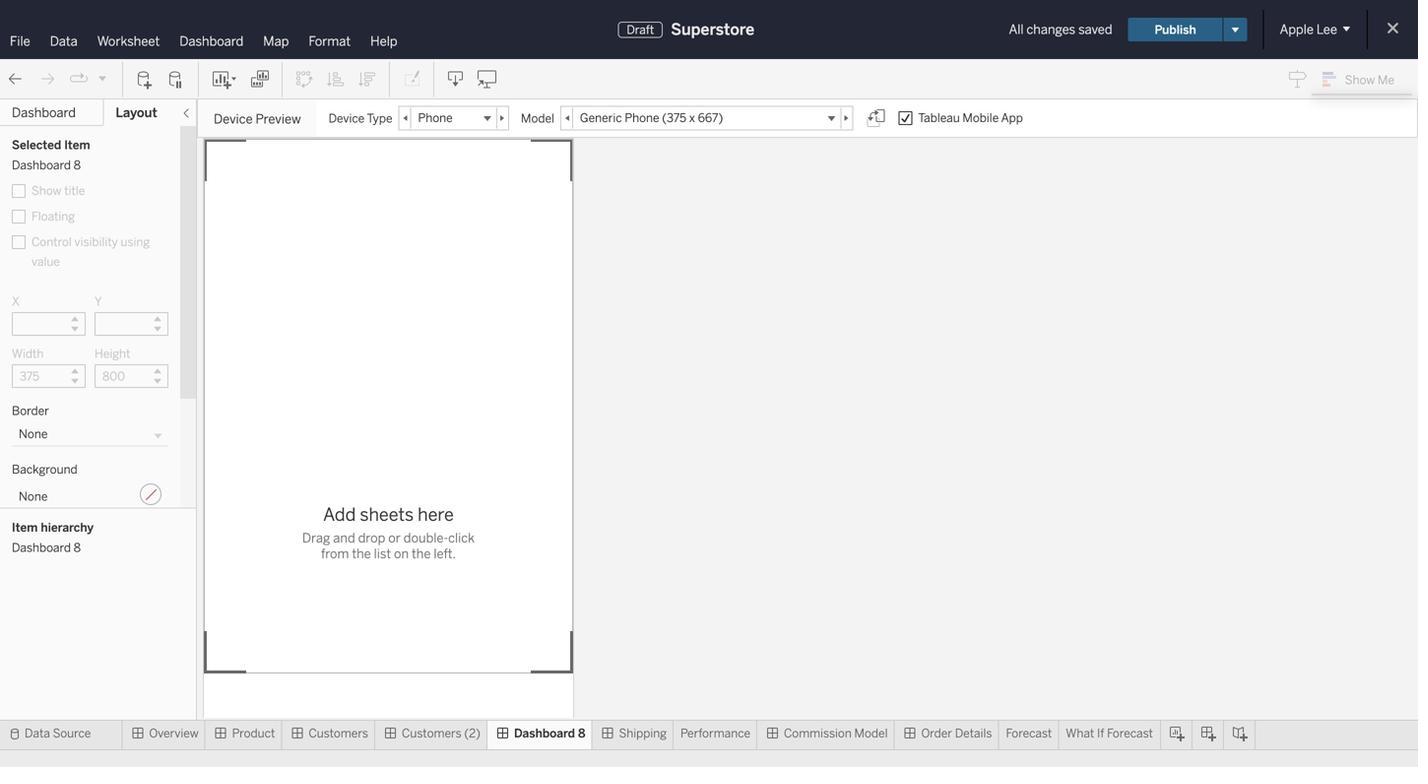 Task type: locate. For each thing, give the bounding box(es) containing it.
0 vertical spatial item
[[64, 138, 90, 152]]

1 vertical spatial none button
[[12, 481, 168, 509]]

show
[[1345, 73, 1375, 87], [32, 184, 62, 198]]

source
[[53, 726, 91, 741]]

none down border
[[19, 427, 48, 441]]

value
[[32, 255, 60, 269]]

none button for border
[[12, 422, 168, 447]]

0 vertical spatial 8
[[74, 541, 81, 555]]

0 vertical spatial show
[[1345, 73, 1375, 87]]

1 vertical spatial 8
[[578, 726, 585, 741]]

width
[[12, 347, 44, 361]]

from
[[321, 546, 349, 562]]

map
[[263, 33, 289, 49]]

1 customers from the left
[[309, 726, 368, 741]]

commission model
[[784, 726, 888, 741]]

show inside show me "button"
[[1345, 73, 1375, 87]]

generic phone (375 x 667) button
[[573, 107, 840, 130]]

help
[[370, 33, 397, 49]]

0 horizontal spatial forecast
[[1006, 726, 1052, 741]]

customers
[[309, 726, 368, 741], [402, 726, 462, 741]]

phone down download icon
[[418, 111, 453, 125]]

file
[[10, 33, 30, 49]]

device left the type
[[329, 111, 365, 125]]

data
[[50, 33, 78, 49], [25, 726, 50, 741]]

border
[[12, 404, 49, 418]]

device type
[[329, 111, 392, 125]]

none for border
[[19, 427, 48, 441]]

item inside item hierarchy dashboard 8
[[12, 520, 38, 535]]

0 horizontal spatial phone
[[418, 111, 453, 125]]

0 horizontal spatial device
[[214, 111, 253, 127]]

the right on
[[412, 546, 431, 562]]

0 horizontal spatial item
[[12, 520, 38, 535]]

device down new worksheet image at the left of the page
[[214, 111, 253, 127]]

show for show title
[[32, 184, 62, 198]]

collapse image
[[180, 107, 192, 119]]

none
[[19, 427, 48, 441], [19, 489, 48, 504]]

dashboard 8
[[514, 726, 585, 741]]

2 customers from the left
[[402, 726, 462, 741]]

0 vertical spatial none
[[19, 427, 48, 441]]

show for show me
[[1345, 73, 1375, 87]]

sort descending image
[[357, 69, 377, 89]]

phone
[[418, 111, 453, 125], [625, 111, 659, 125]]

generic phone (375 x 667)
[[580, 111, 723, 125]]

2 none button from the top
[[12, 481, 168, 509]]

show down dashboard 8
[[32, 184, 62, 198]]

1 horizontal spatial show
[[1345, 73, 1375, 87]]

pause auto updates image
[[166, 69, 186, 89]]

0 vertical spatial model
[[521, 111, 554, 125]]

customers for customers
[[309, 726, 368, 741]]

customers left (2)
[[402, 726, 462, 741]]

0 vertical spatial data
[[50, 33, 78, 49]]

2 none from the top
[[19, 489, 48, 504]]

redo image
[[37, 69, 57, 89]]

dashboard 8
[[12, 158, 81, 172]]

1 horizontal spatial item
[[64, 138, 90, 152]]

1 vertical spatial none
[[19, 489, 48, 504]]

device for device preview
[[214, 111, 253, 127]]

show me
[[1345, 73, 1395, 87]]

1 none from the top
[[19, 427, 48, 441]]

dashboard
[[180, 33, 244, 49], [12, 105, 76, 121], [12, 541, 71, 555], [514, 726, 575, 741]]

details
[[955, 726, 992, 741]]

replay animation image right the 'redo' icon
[[69, 69, 89, 89]]

data up the 'redo' icon
[[50, 33, 78, 49]]

the
[[352, 546, 371, 562], [412, 546, 431, 562]]

none down background
[[19, 489, 48, 504]]

replay animation image left new data source image
[[97, 72, 108, 84]]

(2)
[[464, 726, 481, 741]]

0 horizontal spatial 8
[[74, 541, 81, 555]]

click
[[448, 530, 475, 546]]

show me button
[[1314, 64, 1412, 95]]

show left me
[[1345, 73, 1375, 87]]

me
[[1378, 73, 1395, 87]]

format
[[309, 33, 351, 49]]

all changes saved
[[1009, 22, 1112, 37]]

1 horizontal spatial the
[[412, 546, 431, 562]]

x
[[689, 111, 695, 125]]

1 vertical spatial item
[[12, 520, 38, 535]]

apple lee
[[1280, 22, 1337, 37]]

customers right the product
[[309, 726, 368, 741]]

0 horizontal spatial customers
[[309, 726, 368, 741]]

title
[[64, 184, 85, 198]]

item left hierarchy
[[12, 520, 38, 535]]

tableau
[[918, 111, 960, 125]]

0 horizontal spatial model
[[521, 111, 554, 125]]

list
[[374, 546, 391, 562]]

forecast left what
[[1006, 726, 1052, 741]]

(375
[[662, 111, 686, 125]]

1 vertical spatial show
[[32, 184, 62, 198]]

phone left (375
[[625, 111, 659, 125]]

sort ascending image
[[326, 69, 346, 89]]

apple
[[1280, 22, 1314, 37]]

new worksheet image
[[211, 69, 238, 89]]

1 horizontal spatial model
[[854, 726, 888, 741]]

1 vertical spatial data
[[25, 726, 50, 741]]

1 the from the left
[[352, 546, 371, 562]]

replay animation image
[[69, 69, 89, 89], [97, 72, 108, 84]]

2 phone from the left
[[625, 111, 659, 125]]

open and edit this workbook in tableau desktop image
[[478, 69, 497, 89]]

2 forecast from the left
[[1107, 726, 1153, 741]]

floating
[[32, 209, 75, 224]]

1 horizontal spatial forecast
[[1107, 726, 1153, 741]]

none button up background
[[12, 422, 168, 447]]

data source
[[25, 726, 91, 741]]

none button
[[12, 422, 168, 447], [12, 481, 168, 509]]

1 horizontal spatial device
[[329, 111, 365, 125]]

phone inside popup button
[[418, 111, 453, 125]]

hierarchy
[[41, 520, 94, 535]]

8 left shipping at the left of page
[[578, 726, 585, 741]]

device
[[329, 111, 365, 125], [214, 111, 253, 127]]

item up dashboard 8
[[64, 138, 90, 152]]

undo image
[[6, 69, 26, 89]]

generic
[[580, 111, 622, 125]]

on
[[394, 546, 409, 562]]

saved
[[1078, 22, 1112, 37]]

here
[[418, 504, 454, 525]]

visibility
[[74, 235, 118, 249]]

1 vertical spatial model
[[854, 726, 888, 741]]

8 down hierarchy
[[74, 541, 81, 555]]

item
[[64, 138, 90, 152], [12, 520, 38, 535]]

model left generic
[[521, 111, 554, 125]]

1 none button from the top
[[12, 422, 168, 447]]

1 horizontal spatial customers
[[402, 726, 462, 741]]

download image
[[446, 69, 466, 89]]

forecast right if
[[1107, 726, 1153, 741]]

0 horizontal spatial the
[[352, 546, 371, 562]]

the left "list" at the left of page
[[352, 546, 371, 562]]

Height text field
[[95, 364, 168, 388]]

8
[[74, 541, 81, 555], [578, 726, 585, 741]]

model
[[521, 111, 554, 125], [854, 726, 888, 741]]

swap rows and columns image
[[294, 69, 314, 89]]

new data source image
[[135, 69, 155, 89]]

height
[[95, 347, 130, 361]]

app
[[1001, 111, 1023, 125]]

preview
[[256, 111, 301, 127]]

data guide image
[[1288, 69, 1308, 89]]

1 phone from the left
[[418, 111, 453, 125]]

0 horizontal spatial replay animation image
[[69, 69, 89, 89]]

layout
[[116, 105, 157, 121]]

forecast
[[1006, 726, 1052, 741], [1107, 726, 1153, 741]]

publish button
[[1128, 18, 1223, 41]]

1 horizontal spatial phone
[[625, 111, 659, 125]]

dashboard down hierarchy
[[12, 541, 71, 555]]

0 vertical spatial none button
[[12, 422, 168, 447]]

none button up hierarchy
[[12, 481, 168, 509]]

dashboard inside item hierarchy dashboard 8
[[12, 541, 71, 555]]

add sheets here drag and drop or double-click from the list on the left.
[[302, 504, 475, 562]]

control visibility using value
[[32, 235, 150, 269]]

mobile
[[963, 111, 999, 125]]

dashboard right (2)
[[514, 726, 575, 741]]

model right commission
[[854, 726, 888, 741]]

data left source
[[25, 726, 50, 741]]

superstore
[[671, 20, 755, 39]]

drop
[[358, 530, 385, 546]]

0 horizontal spatial show
[[32, 184, 62, 198]]

dashboard up new worksheet image at the left of the page
[[180, 33, 244, 49]]

Y text field
[[95, 312, 168, 336]]

selected item dashboard 8
[[12, 138, 90, 172]]



Task type: vqa. For each thing, say whether or not it's contained in the screenshot.
Data Source
yes



Task type: describe. For each thing, give the bounding box(es) containing it.
none button for background
[[12, 481, 168, 509]]

1 forecast from the left
[[1006, 726, 1052, 741]]

data for data source
[[25, 726, 50, 741]]

commission
[[784, 726, 852, 741]]

what
[[1066, 726, 1094, 741]]

performance
[[680, 726, 750, 741]]

device for device type
[[329, 111, 365, 125]]

device preview
[[214, 111, 301, 127]]

type
[[367, 111, 392, 125]]

x
[[12, 294, 20, 309]]

item inside selected item dashboard 8
[[64, 138, 90, 152]]

dashboard up 'selected'
[[12, 105, 76, 121]]

background
[[12, 462, 77, 477]]

tableau mobile app
[[918, 111, 1023, 125]]

drag
[[302, 530, 330, 546]]

phone button
[[411, 107, 496, 130]]

left.
[[434, 546, 456, 562]]

worksheet
[[97, 33, 160, 49]]

customers (2)
[[402, 726, 481, 741]]

draft
[[627, 22, 654, 37]]

double-
[[404, 530, 448, 546]]

order details
[[921, 726, 992, 741]]

1 horizontal spatial 8
[[578, 726, 585, 741]]

product
[[232, 726, 275, 741]]

show title
[[32, 184, 85, 198]]

what if forecast
[[1066, 726, 1153, 741]]

1 horizontal spatial replay animation image
[[97, 72, 108, 84]]

publish
[[1155, 22, 1196, 37]]

none for background
[[19, 489, 48, 504]]

y
[[95, 294, 102, 309]]

or
[[388, 530, 401, 546]]

duplicate image
[[250, 69, 270, 89]]

format workbook image
[[402, 69, 422, 89]]

control
[[32, 235, 72, 249]]

order
[[921, 726, 952, 741]]

2 the from the left
[[412, 546, 431, 562]]

phone inside dropdown button
[[625, 111, 659, 125]]

8 inside item hierarchy dashboard 8
[[74, 541, 81, 555]]

customers for customers (2)
[[402, 726, 462, 741]]

667)
[[698, 111, 723, 125]]

X text field
[[12, 312, 86, 336]]

selected
[[12, 138, 61, 152]]

shipping
[[619, 726, 667, 741]]

all
[[1009, 22, 1024, 37]]

using
[[121, 235, 150, 249]]

changes
[[1027, 22, 1076, 37]]

add
[[323, 504, 356, 525]]

overview
[[149, 726, 199, 741]]

item hierarchy dashboard 8
[[12, 520, 94, 555]]

data for data
[[50, 33, 78, 49]]

and
[[333, 530, 355, 546]]

lee
[[1317, 22, 1337, 37]]

sheets
[[360, 504, 414, 525]]

if
[[1097, 726, 1104, 741]]

Width text field
[[12, 364, 86, 388]]



